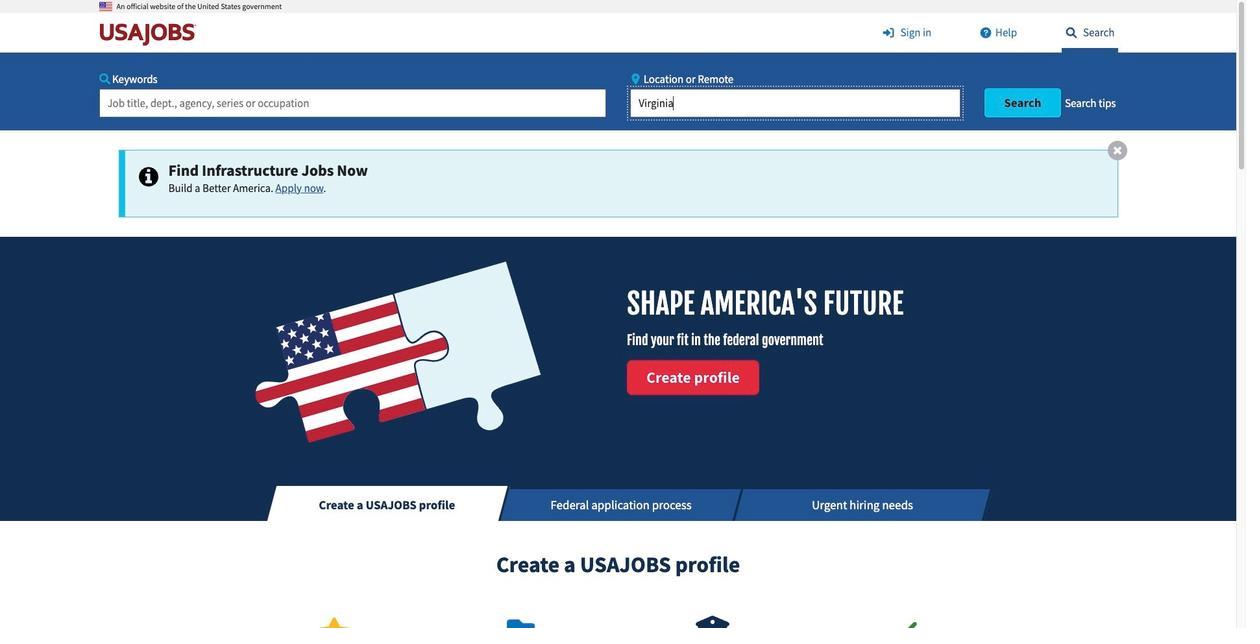 Task type: locate. For each thing, give the bounding box(es) containing it.
puzzle pieces image
[[248, 256, 547, 453]]

u.s. flag image
[[99, 0, 112, 13]]

main content
[[0, 237, 1237, 628]]

help image
[[976, 27, 996, 38]]

header element
[[0, 0, 1237, 130]]

Job title, dept., agency, series or occupation text field
[[99, 89, 606, 117]]

main navigation element
[[0, 13, 1237, 130]]

alert
[[118, 141, 1127, 217]]



Task type: vqa. For each thing, say whether or not it's contained in the screenshot.
MAIN CONTENT
yes



Task type: describe. For each thing, give the bounding box(es) containing it.
usajobs logo image
[[99, 23, 202, 46]]

job search image
[[1062, 27, 1081, 38]]

City, state, zip, country or type remote text field
[[631, 89, 961, 117]]



